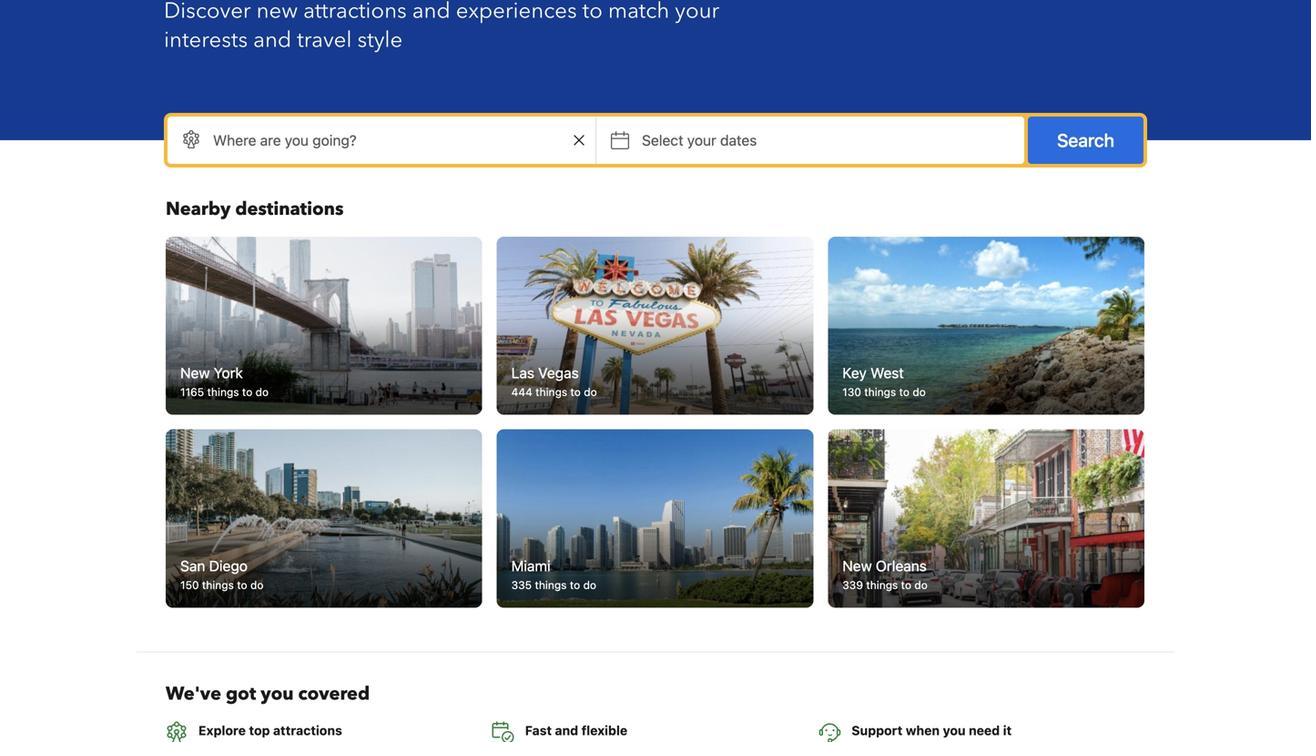 Task type: describe. For each thing, give the bounding box(es) containing it.
do for new orleans
[[915, 579, 928, 591]]

do for san diego
[[250, 579, 264, 591]]

you for when
[[943, 723, 966, 738]]

got
[[226, 681, 256, 707]]

select your dates
[[642, 132, 757, 149]]

to inside discover new attractions and experiences to match your interests and travel style
[[583, 0, 603, 26]]

new orleans image
[[828, 430, 1145, 608]]

miami
[[511, 557, 551, 574]]

to for san diego
[[237, 579, 247, 591]]

san diego image
[[166, 430, 482, 608]]

things for san diego
[[202, 579, 234, 591]]

fast
[[525, 723, 552, 738]]

top
[[249, 723, 270, 738]]

support when you need it
[[852, 723, 1012, 738]]

339
[[843, 579, 863, 591]]

130
[[843, 386, 861, 399]]

key
[[843, 364, 867, 382]]

discover
[[164, 0, 251, 26]]

san diego 150 things to do
[[180, 557, 264, 591]]

destinations
[[235, 197, 344, 222]]

do for key west
[[913, 386, 926, 399]]

to for key west
[[899, 386, 910, 399]]

335
[[511, 579, 532, 591]]

diego
[[209, 557, 248, 574]]

support
[[852, 723, 903, 738]]

orleans
[[876, 557, 927, 574]]

flexible
[[582, 723, 628, 738]]

new
[[256, 0, 298, 26]]

nearby
[[166, 197, 231, 222]]

things for new orleans
[[866, 579, 898, 591]]

las
[[511, 364, 535, 382]]

to for new york
[[242, 386, 253, 399]]

1 horizontal spatial and
[[412, 0, 451, 26]]

miami image
[[497, 430, 814, 608]]

Where are you going? search field
[[168, 117, 596, 164]]

to for new orleans
[[901, 579, 912, 591]]

things for key west
[[865, 386, 896, 399]]

your inside discover new attractions and experiences to match your interests and travel style
[[675, 0, 720, 26]]

we've
[[166, 681, 221, 707]]

new for new orleans
[[843, 557, 872, 574]]

key west 130 things to do
[[843, 364, 926, 399]]

match
[[608, 0, 670, 26]]

style
[[357, 25, 403, 55]]

san
[[180, 557, 205, 574]]

explore top attractions
[[199, 723, 342, 738]]

explore
[[199, 723, 246, 738]]

do for las vegas
[[584, 386, 597, 399]]



Task type: locate. For each thing, give the bounding box(es) containing it.
things down vegas
[[536, 386, 568, 399]]

things down diego
[[202, 579, 234, 591]]

new orleans 339 things to do
[[843, 557, 928, 591]]

2 horizontal spatial and
[[555, 723, 578, 738]]

fast and flexible
[[525, 723, 628, 738]]

do inside las vegas 444 things to do
[[584, 386, 597, 399]]

1 vertical spatial attractions
[[273, 723, 342, 738]]

attractions down covered
[[273, 723, 342, 738]]

1 vertical spatial your
[[687, 132, 717, 149]]

travel
[[297, 25, 352, 55]]

select
[[642, 132, 684, 149]]

things down miami
[[535, 579, 567, 591]]

search
[[1057, 129, 1115, 151]]

attractions
[[303, 0, 407, 26], [273, 723, 342, 738]]

and
[[412, 0, 451, 26], [253, 25, 292, 55], [555, 723, 578, 738]]

to right 335
[[570, 579, 580, 591]]

interests
[[164, 25, 248, 55]]

need
[[969, 723, 1000, 738]]

to for las vegas
[[571, 386, 581, 399]]

to
[[583, 0, 603, 26], [242, 386, 253, 399], [571, 386, 581, 399], [899, 386, 910, 399], [237, 579, 247, 591], [570, 579, 580, 591], [901, 579, 912, 591]]

things inside las vegas 444 things to do
[[536, 386, 568, 399]]

1 horizontal spatial you
[[943, 723, 966, 738]]

do for new york
[[256, 386, 269, 399]]

west
[[871, 364, 904, 382]]

your
[[675, 0, 720, 26], [687, 132, 717, 149]]

new inside new york 1165 things to do
[[180, 364, 210, 382]]

las vegas image
[[497, 237, 814, 415]]

covered
[[298, 681, 370, 707]]

attractions for new
[[303, 0, 407, 26]]

you right got
[[261, 681, 294, 707]]

attractions for top
[[273, 723, 342, 738]]

do inside san diego 150 things to do
[[250, 579, 264, 591]]

miami 335 things to do
[[511, 557, 597, 591]]

444
[[511, 386, 533, 399]]

1 vertical spatial you
[[943, 723, 966, 738]]

and right style
[[412, 0, 451, 26]]

0 vertical spatial you
[[261, 681, 294, 707]]

things inside san diego 150 things to do
[[202, 579, 234, 591]]

your right match
[[675, 0, 720, 26]]

things down orleans
[[866, 579, 898, 591]]

it
[[1003, 723, 1012, 738]]

when
[[906, 723, 940, 738]]

0 horizontal spatial new
[[180, 364, 210, 382]]

discover new attractions and experiences to match your interests and travel style
[[164, 0, 720, 55]]

things down york
[[207, 386, 239, 399]]

do inside key west 130 things to do
[[913, 386, 926, 399]]

things inside new york 1165 things to do
[[207, 386, 239, 399]]

things
[[207, 386, 239, 399], [536, 386, 568, 399], [865, 386, 896, 399], [202, 579, 234, 591], [535, 579, 567, 591], [866, 579, 898, 591]]

new
[[180, 364, 210, 382], [843, 557, 872, 574]]

new york 1165 things to do
[[180, 364, 269, 399]]

and right the fast
[[555, 723, 578, 738]]

to down vegas
[[571, 386, 581, 399]]

do right the 130
[[913, 386, 926, 399]]

vegas
[[538, 364, 579, 382]]

new york image
[[166, 237, 482, 415]]

0 vertical spatial new
[[180, 364, 210, 382]]

to inside new york 1165 things to do
[[242, 386, 253, 399]]

new up 339
[[843, 557, 872, 574]]

experiences
[[456, 0, 577, 26]]

las vegas 444 things to do
[[511, 364, 597, 399]]

do
[[256, 386, 269, 399], [584, 386, 597, 399], [913, 386, 926, 399], [250, 579, 264, 591], [583, 579, 597, 591], [915, 579, 928, 591]]

things down the west
[[865, 386, 896, 399]]

search button
[[1028, 117, 1144, 164]]

attractions inside discover new attractions and experiences to match your interests and travel style
[[303, 0, 407, 26]]

your left dates at right
[[687, 132, 717, 149]]

0 vertical spatial attractions
[[303, 0, 407, 26]]

do inside miami 335 things to do
[[583, 579, 597, 591]]

key west image
[[828, 237, 1145, 415]]

do down orleans
[[915, 579, 928, 591]]

1 vertical spatial new
[[843, 557, 872, 574]]

dates
[[720, 132, 757, 149]]

you
[[261, 681, 294, 707], [943, 723, 966, 738]]

150
[[180, 579, 199, 591]]

do right the 444
[[584, 386, 597, 399]]

we've got you covered
[[166, 681, 370, 707]]

1165
[[180, 386, 204, 399]]

do inside new orleans 339 things to do
[[915, 579, 928, 591]]

new inside new orleans 339 things to do
[[843, 557, 872, 574]]

york
[[214, 364, 243, 382]]

new for new york
[[180, 364, 210, 382]]

to inside new orleans 339 things to do
[[901, 579, 912, 591]]

things for las vegas
[[536, 386, 568, 399]]

to down orleans
[[901, 579, 912, 591]]

do inside new york 1165 things to do
[[256, 386, 269, 399]]

things for new york
[[207, 386, 239, 399]]

to inside key west 130 things to do
[[899, 386, 910, 399]]

do right 335
[[583, 579, 597, 591]]

to inside san diego 150 things to do
[[237, 579, 247, 591]]

you for got
[[261, 681, 294, 707]]

you left need
[[943, 723, 966, 738]]

things inside new orleans 339 things to do
[[866, 579, 898, 591]]

to down the west
[[899, 386, 910, 399]]

0 horizontal spatial and
[[253, 25, 292, 55]]

do right "1165" in the left bottom of the page
[[256, 386, 269, 399]]

to down diego
[[237, 579, 247, 591]]

to inside miami 335 things to do
[[570, 579, 580, 591]]

nearby destinations
[[166, 197, 344, 222]]

1 horizontal spatial new
[[843, 557, 872, 574]]

new up "1165" in the left bottom of the page
[[180, 364, 210, 382]]

attractions right new
[[303, 0, 407, 26]]

things inside key west 130 things to do
[[865, 386, 896, 399]]

to down york
[[242, 386, 253, 399]]

things inside miami 335 things to do
[[535, 579, 567, 591]]

and left travel at the top left of the page
[[253, 25, 292, 55]]

0 horizontal spatial you
[[261, 681, 294, 707]]

to inside las vegas 444 things to do
[[571, 386, 581, 399]]

0 vertical spatial your
[[675, 0, 720, 26]]

to left match
[[583, 0, 603, 26]]

do right 150
[[250, 579, 264, 591]]



Task type: vqa. For each thing, say whether or not it's contained in the screenshot.
top the
no



